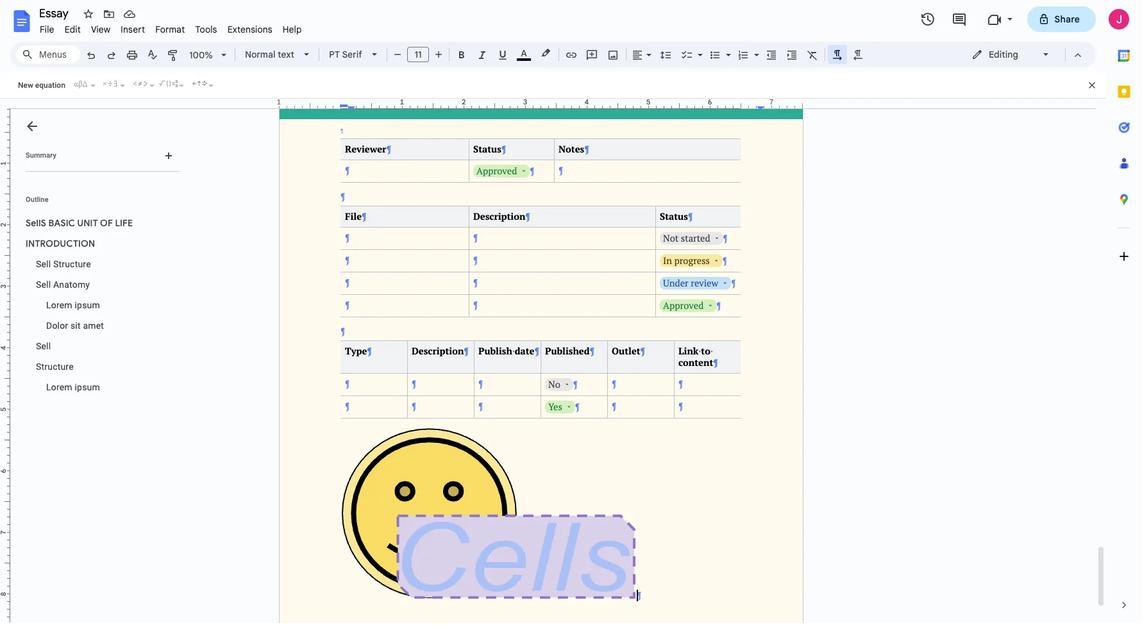 Task type: locate. For each thing, give the bounding box(es) containing it.
ipsum down 'amet'
[[75, 382, 100, 393]]

view
[[91, 24, 111, 35]]

1 ipsum from the top
[[75, 300, 100, 310]]

edit
[[65, 24, 81, 35]]

structure up anatomy
[[53, 259, 91, 269]]

sells basic unit of life
[[26, 217, 133, 229]]

1 sell from the top
[[36, 259, 51, 269]]

Font size field
[[407, 47, 434, 63]]

tools menu item
[[190, 22, 222, 37]]

menu bar inside menu bar banner
[[35, 17, 307, 38]]

text color image
[[517, 46, 531, 61]]

ipsum up 'amet'
[[75, 300, 100, 310]]

introduction
[[26, 238, 95, 250]]

text
[[278, 49, 294, 60]]

font list. pt serif selected. option
[[329, 46, 364, 64]]

Star checkbox
[[80, 5, 98, 23]]

1 vertical spatial lorem
[[46, 382, 72, 393]]

life
[[115, 217, 133, 229]]

format menu item
[[150, 22, 190, 37]]

3 sell from the top
[[36, 341, 51, 352]]

insert
[[121, 24, 145, 35]]

sell down dolor on the left bottom of page
[[36, 341, 51, 352]]

styles list. normal text selected. option
[[245, 46, 296, 64]]

file
[[40, 24, 54, 35]]

sell for sell structure
[[36, 259, 51, 269]]

sell structure
[[36, 259, 91, 269]]

lorem down dolor on the left bottom of page
[[46, 382, 72, 393]]

0 vertical spatial lorem ipsum
[[46, 300, 100, 310]]

sell down "introduction"
[[36, 259, 51, 269]]

normal text
[[245, 49, 294, 60]]

basic
[[48, 217, 75, 229]]

menu bar
[[35, 17, 307, 38]]

1 vertical spatial sell
[[36, 280, 51, 290]]

tab list inside menu bar banner
[[1107, 38, 1143, 588]]

structure down dolor on the left bottom of page
[[36, 362, 74, 372]]

sell left anatomy
[[36, 280, 51, 290]]

format
[[155, 24, 185, 35]]

tab list
[[1107, 38, 1143, 588]]

2 vertical spatial sell
[[36, 341, 51, 352]]

lorem
[[46, 300, 72, 310], [46, 382, 72, 393]]

summary
[[26, 151, 56, 160]]

serif
[[342, 49, 362, 60]]

new equation
[[18, 81, 65, 90]]

1 vertical spatial lorem ipsum
[[46, 382, 100, 393]]

normal
[[245, 49, 276, 60]]

0 vertical spatial sell
[[36, 259, 51, 269]]

ipsum
[[75, 300, 100, 310], [75, 382, 100, 393]]

0 vertical spatial lorem
[[46, 300, 72, 310]]

dolor sit amet
[[46, 321, 104, 331]]

menu bar containing file
[[35, 17, 307, 38]]

lorem ipsum down anatomy
[[46, 300, 100, 310]]

view menu item
[[86, 22, 116, 37]]

lorem up dolor on the left bottom of page
[[46, 300, 72, 310]]

application
[[0, 0, 1143, 624]]

structure
[[53, 259, 91, 269], [36, 362, 74, 372]]

share button
[[1027, 6, 1096, 32]]

sell
[[36, 259, 51, 269], [36, 280, 51, 290], [36, 341, 51, 352]]

menu bar banner
[[0, 0, 1143, 624]]

editing
[[989, 49, 1019, 60]]

lorem ipsum down dolor sit amet
[[46, 382, 100, 393]]

1 vertical spatial ipsum
[[75, 382, 100, 393]]

lorem ipsum
[[46, 300, 100, 310], [46, 382, 100, 393]]

1 vertical spatial structure
[[36, 362, 74, 372]]

character image
[[71, 78, 89, 89]]

2 sell from the top
[[36, 280, 51, 290]]

0 vertical spatial ipsum
[[75, 300, 100, 310]]

equations toolbar
[[0, 72, 1107, 99]]

main toolbar
[[80, 0, 869, 364]]

Rename text field
[[35, 5, 76, 21]]



Task type: vqa. For each thing, say whether or not it's contained in the screenshot.
the LIFE
yes



Task type: describe. For each thing, give the bounding box(es) containing it.
sells
[[26, 217, 46, 229]]

relations image
[[130, 78, 148, 89]]

editing button
[[963, 45, 1060, 64]]

insert image image
[[606, 46, 621, 64]]

mode and view toolbar
[[962, 42, 1089, 67]]

Font size text field
[[408, 47, 429, 62]]

share
[[1055, 13, 1080, 25]]

document outline element
[[10, 109, 185, 624]]

right margin image
[[738, 99, 803, 108]]

arrows image
[[189, 78, 207, 89]]

outline
[[26, 196, 49, 204]]

2 lorem ipsum from the top
[[46, 382, 100, 393]]

amet
[[83, 321, 104, 331]]

unit
[[77, 217, 98, 229]]

edit menu item
[[59, 22, 86, 37]]

left margin image
[[280, 99, 344, 108]]

new
[[18, 81, 33, 90]]

sell for sell anatomy
[[36, 280, 51, 290]]

1 lorem from the top
[[46, 300, 72, 310]]

line & paragraph spacing image
[[658, 46, 673, 64]]

2 ipsum from the top
[[75, 382, 100, 393]]

dolor
[[46, 321, 68, 331]]

1
[[277, 98, 281, 106]]

new equation button
[[15, 76, 69, 95]]

Menus field
[[16, 46, 80, 64]]

1 lorem ipsum from the top
[[46, 300, 100, 310]]

anatomy
[[53, 280, 90, 290]]

pt serif
[[329, 49, 362, 60]]

help
[[283, 24, 302, 35]]

application containing share
[[0, 0, 1143, 624]]

2 lorem from the top
[[46, 382, 72, 393]]

0 vertical spatial structure
[[53, 259, 91, 269]]

of
[[100, 217, 113, 229]]

misc image
[[101, 78, 119, 89]]

summary heading
[[26, 151, 56, 161]]

extensions
[[228, 24, 272, 35]]

extensions menu item
[[222, 22, 278, 37]]

Zoom text field
[[186, 46, 217, 64]]

equation
[[35, 81, 65, 90]]

pt
[[329, 49, 340, 60]]

sit
[[71, 321, 81, 331]]

Zoom field
[[184, 46, 232, 65]]

help menu item
[[278, 22, 307, 37]]

highlight color image
[[539, 46, 553, 61]]

sell anatomy
[[36, 280, 90, 290]]

tools
[[195, 24, 217, 35]]

file menu item
[[35, 22, 59, 37]]

integral image
[[160, 78, 178, 89]]

outline heading
[[10, 195, 185, 213]]

insert menu item
[[116, 22, 150, 37]]



